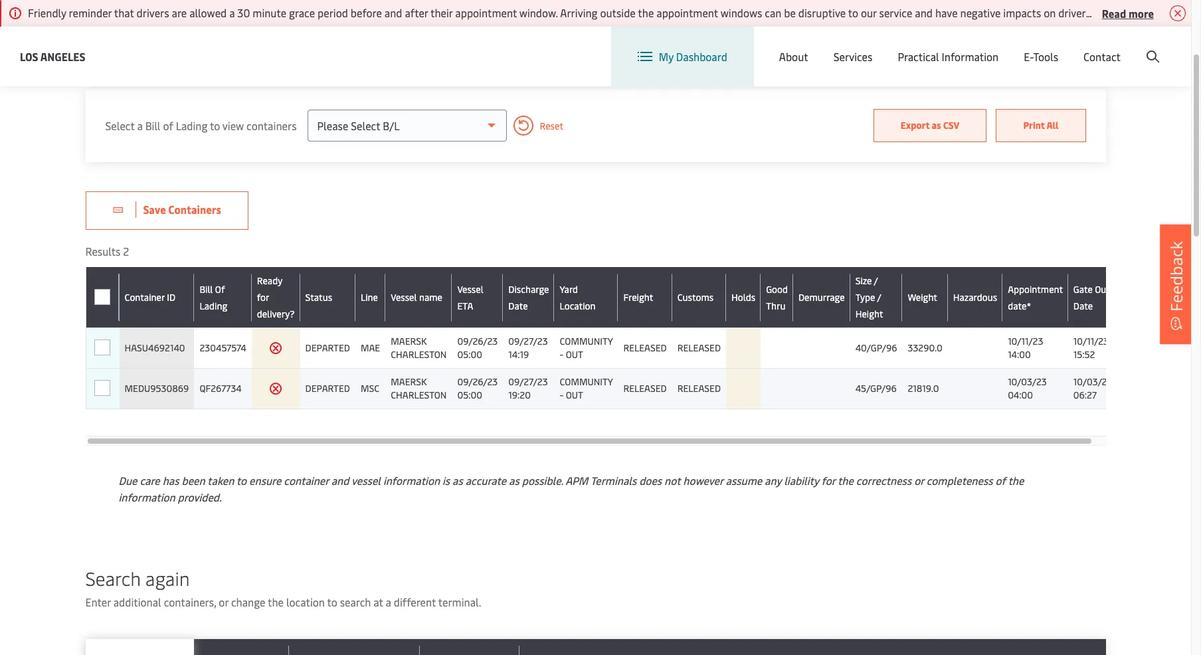 Task type: vqa. For each thing, say whether or not it's contained in the screenshot.
below
yes



Task type: describe. For each thing, give the bounding box(es) containing it.
container id
[[125, 291, 175, 304]]

0 horizontal spatial information
[[119, 490, 175, 504]]

login / create account link
[[1034, 27, 1166, 66]]

05:00 for 19:20
[[457, 389, 482, 401]]

10/03/23 for 04:00
[[1008, 375, 1047, 388]]

of
[[215, 283, 225, 295]]

time.
[[1161, 5, 1185, 20]]

yard location
[[560, 283, 596, 312]]

/ for size
[[874, 274, 878, 287]]

mae
[[361, 342, 380, 354]]

show
[[610, 47, 635, 61]]

14:19
[[509, 348, 529, 361]]

and left date
[[719, 47, 737, 61]]

results
[[85, 244, 121, 259]]

09/27/23 19:20
[[509, 375, 548, 401]]

tools
[[1034, 49, 1059, 64]]

overview
[[230, 25, 274, 39]]

maersk charleston for msc
[[391, 375, 447, 401]]

however
[[683, 473, 723, 488]]

1 on from the left
[[1044, 5, 1056, 20]]

my
[[659, 49, 674, 64]]

close alert image
[[1170, 5, 1186, 21]]

care
[[140, 473, 160, 488]]

save containers
[[143, 202, 221, 217]]

below
[[579, 47, 607, 61]]

gate
[[1074, 283, 1093, 295]]

taken
[[207, 473, 234, 488]]

19:20
[[509, 389, 531, 401]]

09/26/23 05:00 for 19:20
[[457, 375, 498, 401]]

line
[[361, 291, 378, 304]]

status
[[305, 291, 332, 304]]

appointments
[[479, 47, 547, 61]]

outside
[[600, 5, 636, 20]]

reflect
[[363, 47, 395, 61]]

community for 09/27/23 19:20
[[560, 375, 613, 388]]

09/27/23 for 14:19
[[509, 335, 548, 348]]

contact button
[[1084, 27, 1121, 86]]

arriving
[[560, 5, 598, 20]]

id
[[167, 291, 175, 304]]

thru
[[766, 299, 786, 312]]

21819.0
[[908, 382, 939, 395]]

maersk for mae
[[391, 335, 427, 348]]

holds
[[732, 291, 756, 304]]

qf267734
[[200, 382, 242, 395]]

not ready image
[[269, 342, 283, 355]]

containers
[[247, 118, 297, 133]]

contact
[[1084, 49, 1121, 64]]

10/03/23 for 06:27
[[1074, 375, 1113, 388]]

negative
[[961, 5, 1001, 20]]

10/03/23 04:00
[[1008, 375, 1047, 401]]

to inside search again enter additional containers, or change the location to search at a different terminal.
[[327, 595, 337, 609]]

global menu
[[935, 39, 996, 53]]

read more
[[1102, 6, 1154, 20]]

out for 09/27/23 19:20
[[566, 389, 583, 401]]

who
[[1094, 5, 1114, 20]]

vessel name
[[391, 291, 443, 304]]

*3rd shift appointment dates in termpoint reflect the previous day. appointments listed below show the actual time and date customers should arrive.
[[155, 47, 881, 61]]

e-tools button
[[1024, 27, 1059, 86]]

correctness
[[856, 473, 912, 488]]

does
[[639, 473, 662, 488]]

the right reflect
[[397, 47, 413, 61]]

bill of lading
[[200, 283, 227, 312]]

10/11/23 14:00
[[1008, 335, 1044, 361]]

- for 09/27/23 19:20
[[560, 389, 564, 401]]

about
[[779, 49, 809, 64]]

export
[[901, 119, 930, 132]]

10/11/23 for 14:00
[[1008, 335, 1044, 348]]

of inside 'due care has been taken to ensure container and vessel information is as accurate as possible. apm terminals does not however assume any liability for the correctness or completeness of the information provided.'
[[996, 473, 1006, 488]]

date inside gate out date
[[1074, 299, 1093, 312]]

size / type / height
[[856, 274, 883, 320]]

are
[[172, 5, 187, 20]]

read more button
[[1102, 5, 1154, 21]]

the right outside
[[638, 5, 654, 20]]

about button
[[779, 27, 809, 86]]

provided.
[[178, 490, 222, 504]]

the left correctness
[[838, 473, 854, 488]]

account
[[1127, 39, 1166, 53]]

0 vertical spatial lading
[[176, 118, 208, 133]]

more
[[1129, 6, 1154, 20]]

at
[[374, 595, 383, 609]]

eta
[[457, 299, 473, 312]]

after
[[405, 5, 428, 20]]

menu
[[968, 39, 996, 53]]

09/26/23 for 09/27/23 14:19
[[457, 335, 498, 348]]

view
[[155, 25, 178, 39]]

a left 30
[[229, 5, 235, 20]]

switch location
[[818, 39, 893, 53]]

1 vertical spatial their
[[458, 25, 480, 39]]

1 vertical spatial of
[[163, 118, 173, 133]]

2 drivers from the left
[[1059, 5, 1091, 20]]

listed
[[550, 47, 576, 61]]

my dashboard button
[[638, 27, 728, 86]]

los
[[20, 49, 38, 63]]

ready
[[257, 274, 283, 287]]

disposition
[[349, 25, 404, 39]]

0 horizontal spatial appointment
[[204, 47, 265, 61]]

0 horizontal spatial customs
[[305, 25, 347, 39]]

230457574
[[200, 342, 246, 354]]

2
[[123, 244, 129, 259]]

charleston for msc
[[391, 389, 447, 401]]

e-
[[1024, 49, 1034, 64]]

14:00
[[1008, 348, 1031, 361]]

containers,
[[164, 595, 216, 609]]

search
[[85, 566, 141, 591]]

appointment
[[1008, 283, 1063, 295]]

0 vertical spatial information
[[383, 473, 440, 488]]

community - out for 09/27/23 19:20
[[560, 375, 613, 401]]

discharge date
[[509, 283, 549, 312]]

type
[[856, 291, 875, 304]]

login
[[1059, 39, 1085, 53]]

services button
[[834, 27, 873, 86]]

vessel eta
[[457, 283, 484, 312]]

departed for mae
[[305, 342, 350, 354]]

select
[[105, 118, 135, 133]]

reset
[[540, 119, 564, 132]]

dashboard
[[676, 49, 728, 64]]

out for 09/27/23 14:19
[[566, 348, 583, 361]]



Task type: locate. For each thing, give the bounding box(es) containing it.
for down ready
[[257, 291, 269, 304]]

community - out
[[560, 335, 613, 361], [560, 375, 613, 401]]

0 vertical spatial charleston
[[391, 348, 447, 361]]

los angeles link
[[20, 48, 85, 65]]

0 vertical spatial community
[[560, 335, 613, 348]]

medu9530869
[[125, 382, 189, 395]]

45/gp/96
[[856, 382, 897, 395]]

print all
[[1024, 119, 1059, 132]]

2 09/26/23 from the top
[[457, 375, 498, 388]]

assume
[[726, 473, 762, 488]]

community
[[560, 335, 613, 348], [560, 375, 613, 388]]

0 vertical spatial /
[[1087, 39, 1091, 53]]

their
[[431, 5, 453, 20], [458, 25, 480, 39]]

/ right type
[[877, 291, 882, 304]]

on left the 'time.'
[[1146, 5, 1158, 20]]

1 horizontal spatial or
[[914, 473, 924, 488]]

None checkbox
[[94, 289, 110, 305], [95, 340, 110, 356], [95, 380, 110, 396], [94, 289, 110, 305], [95, 340, 110, 356], [95, 380, 110, 396]]

and left the 'vessel' at the left
[[331, 473, 349, 488]]

is
[[443, 473, 450, 488]]

1 horizontal spatial of
[[276, 25, 287, 39]]

1 10/11/23 from the left
[[1008, 335, 1044, 348]]

1 horizontal spatial 10/11/23
[[1074, 335, 1109, 348]]

and left have
[[915, 5, 933, 20]]

location
[[852, 39, 893, 53], [560, 299, 596, 312]]

feedback button
[[1160, 225, 1193, 344]]

1 vertical spatial or
[[219, 595, 229, 609]]

- right 09/27/23 14:19
[[560, 348, 564, 361]]

vessel left name
[[391, 291, 417, 304]]

the left my
[[637, 47, 653, 61]]

the inside search again enter additional containers, or change the location to search at a different terminal.
[[268, 595, 284, 609]]

vessel up 'eta'
[[457, 283, 484, 295]]

in
[[297, 47, 305, 61]]

/
[[1087, 39, 1091, 53], [874, 274, 878, 287], [877, 291, 882, 304]]

1 vertical spatial 09/26/23
[[457, 375, 498, 388]]

10/03/23 up the 06:27
[[1074, 375, 1113, 388]]

0 horizontal spatial their
[[431, 5, 453, 20]]

05:00
[[457, 348, 482, 361], [457, 389, 482, 401]]

charleston
[[391, 348, 447, 361], [391, 389, 447, 401]]

print all button
[[996, 109, 1086, 142]]

community right the 09/27/23 19:20
[[560, 375, 613, 388]]

bill left of
[[200, 283, 213, 295]]

practical information
[[898, 49, 999, 64]]

1 vertical spatial 09/26/23 05:00
[[457, 375, 498, 401]]

day.
[[458, 47, 477, 61]]

1 horizontal spatial drivers
[[1059, 5, 1091, 20]]

- right the 09/27/23 19:20
[[560, 389, 564, 401]]

to right taken
[[236, 473, 247, 488]]

to left view
[[210, 118, 220, 133]]

2 date from the left
[[1074, 299, 1093, 312]]

09/26/23 down 'eta'
[[457, 335, 498, 348]]

0 horizontal spatial for
[[257, 291, 269, 304]]

and inside 'due care has been taken to ensure container and vessel information is as accurate as possible. apm terminals does not however assume any liability for the correctness or completeness of the information provided.'
[[331, 473, 349, 488]]

before
[[351, 5, 382, 20]]

ready for delivery?
[[257, 274, 295, 320]]

0 vertical spatial location
[[852, 39, 893, 53]]

1 horizontal spatial appointment
[[455, 5, 517, 20]]

for right the liability
[[822, 473, 836, 488]]

container
[[284, 473, 329, 488]]

date inside discharge date
[[509, 299, 528, 312]]

2 out from the top
[[566, 389, 583, 401]]

2 09/27/23 from the top
[[509, 375, 548, 388]]

06:27
[[1074, 389, 1097, 401]]

friendly
[[28, 5, 66, 20]]

1 drivers from the left
[[137, 5, 169, 20]]

delivery?
[[257, 308, 295, 320]]

09/26/23 05:00 left 14:19
[[457, 335, 498, 361]]

ensure
[[249, 473, 281, 488]]

lading down of
[[200, 299, 227, 312]]

out right the 09/27/23 19:20
[[566, 389, 583, 401]]

community down yard location
[[560, 335, 613, 348]]

1 vertical spatial bill
[[200, 283, 213, 295]]

location for yard
[[560, 299, 596, 312]]

1 vertical spatial departed
[[305, 382, 350, 395]]

05:00 left 14:19
[[457, 348, 482, 361]]

2 horizontal spatial of
[[996, 473, 1006, 488]]

0 vertical spatial maersk charleston
[[391, 335, 447, 361]]

1 maersk from the top
[[391, 335, 427, 348]]

their up day.
[[458, 25, 480, 39]]

0 horizontal spatial date
[[509, 299, 528, 312]]

0 horizontal spatial as
[[453, 473, 463, 488]]

change
[[231, 595, 265, 609]]

on right impacts
[[1044, 5, 1056, 20]]

appointment up definitions.
[[455, 5, 517, 20]]

drivers up view
[[137, 5, 169, 20]]

information down care
[[119, 490, 175, 504]]

05:00 for 14:19
[[457, 348, 482, 361]]

appointment down overview
[[204, 47, 265, 61]]

location
[[286, 595, 325, 609]]

customs left the holds
[[678, 291, 714, 304]]

and left the after
[[385, 5, 402, 20]]

0 vertical spatial community - out
[[560, 335, 613, 361]]

allowed
[[189, 5, 227, 20]]

date
[[740, 47, 761, 61]]

0 vertical spatial 09/26/23
[[457, 335, 498, 348]]

*3rd
[[155, 47, 177, 61]]

0 vertical spatial out
[[566, 348, 583, 361]]

view a detailed overview of us customs disposition codes and their definitions.
[[155, 25, 536, 39]]

09/27/23 14:19
[[509, 335, 548, 361]]

location for switch
[[852, 39, 893, 53]]

0 vertical spatial their
[[431, 5, 453, 20]]

as right accurate
[[509, 473, 520, 488]]

or left change
[[219, 595, 229, 609]]

community for 09/27/23 14:19
[[560, 335, 613, 348]]

to inside 'due care has been taken to ensure container and vessel information is as accurate as possible. apm terminals does not however assume any liability for the correctness or completeness of the information provided.'
[[236, 473, 247, 488]]

2 horizontal spatial appointment
[[657, 5, 718, 20]]

09/27/23 for 19:20
[[509, 375, 548, 388]]

yard
[[560, 283, 578, 295]]

appointment up actual
[[657, 5, 718, 20]]

container
[[125, 291, 165, 304]]

the right completeness at bottom right
[[1008, 473, 1024, 488]]

bill inside bill of lading
[[200, 283, 213, 295]]

bill right select
[[145, 118, 160, 133]]

codes
[[406, 25, 435, 39]]

of right completeness at bottom right
[[996, 473, 1006, 488]]

1 horizontal spatial on
[[1146, 5, 1158, 20]]

out
[[1095, 283, 1110, 295]]

maersk charleston right mae
[[391, 335, 447, 361]]

1 departed from the top
[[305, 342, 350, 354]]

09/27/23
[[509, 335, 548, 348], [509, 375, 548, 388]]

has
[[163, 473, 179, 488]]

0 vertical spatial customs
[[305, 25, 347, 39]]

1 09/27/23 from the top
[[509, 335, 548, 348]]

1 vertical spatial community - out
[[560, 375, 613, 401]]

10/11/23 for 15:52
[[1074, 335, 1109, 348]]

0 horizontal spatial 10/11/23
[[1008, 335, 1044, 348]]

arrive
[[1117, 5, 1144, 20]]

as left csv
[[932, 119, 941, 132]]

1 10/03/23 from the left
[[1008, 375, 1047, 388]]

1 maersk charleston from the top
[[391, 335, 447, 361]]

again
[[145, 566, 190, 591]]

0 vertical spatial 09/27/23
[[509, 335, 548, 348]]

0 horizontal spatial or
[[219, 595, 229, 609]]

09/26/23 05:00 for 14:19
[[457, 335, 498, 361]]

0 horizontal spatial 10/03/23
[[1008, 375, 1047, 388]]

actual
[[655, 47, 693, 61]]

vessel for eta
[[457, 283, 484, 295]]

09/27/23 up 19:20
[[509, 375, 548, 388]]

the
[[638, 5, 654, 20], [397, 47, 413, 61], [637, 47, 653, 61], [838, 473, 854, 488], [1008, 473, 1024, 488], [268, 595, 284, 609]]

us
[[289, 25, 302, 39]]

bill
[[145, 118, 160, 133], [200, 283, 213, 295]]

1 horizontal spatial customs
[[678, 291, 714, 304]]

2 10/03/23 from the left
[[1074, 375, 1113, 388]]

csv
[[943, 119, 960, 132]]

2 maersk from the top
[[391, 375, 427, 388]]

0 vertical spatial or
[[914, 473, 924, 488]]

community - out for 09/27/23 14:19
[[560, 335, 613, 361]]

minute
[[253, 5, 287, 20]]

0 horizontal spatial drivers
[[137, 5, 169, 20]]

tab list
[[85, 639, 1106, 655]]

10/11/23 up 15:52
[[1074, 335, 1109, 348]]

out right 09/27/23 14:19
[[566, 348, 583, 361]]

for inside 'due care has been taken to ensure container and vessel information is as accurate as possible. apm terminals does not however assume any liability for the correctness or completeness of the information provided.'
[[822, 473, 836, 488]]

1 - from the top
[[560, 348, 564, 361]]

1 horizontal spatial information
[[383, 473, 440, 488]]

2 05:00 from the top
[[457, 389, 482, 401]]

vessel for name
[[391, 291, 417, 304]]

1 vertical spatial charleston
[[391, 389, 447, 401]]

appointment date*
[[1008, 283, 1063, 312]]

good
[[766, 283, 788, 295]]

1 vertical spatial out
[[566, 389, 583, 401]]

login / create account
[[1059, 39, 1166, 53]]

community - out down yard location
[[560, 335, 613, 361]]

0 vertical spatial for
[[257, 291, 269, 304]]

1 community from the top
[[560, 335, 613, 348]]

reminder
[[69, 5, 112, 20]]

0 vertical spatial bill
[[145, 118, 160, 133]]

2 on from the left
[[1146, 5, 1158, 20]]

of left us
[[276, 25, 287, 39]]

as inside export as csv button
[[932, 119, 941, 132]]

date down discharge
[[509, 299, 528, 312]]

0 vertical spatial maersk
[[391, 335, 427, 348]]

the right change
[[268, 595, 284, 609]]

1 vertical spatial maersk
[[391, 375, 427, 388]]

hasu4692140
[[125, 342, 185, 354]]

1 horizontal spatial for
[[822, 473, 836, 488]]

1 vertical spatial community
[[560, 375, 613, 388]]

my dashboard
[[659, 49, 728, 64]]

or inside 'due care has been taken to ensure container and vessel information is as accurate as possible. apm terminals does not however assume any liability for the correctness or completeness of the information provided.'
[[914, 473, 924, 488]]

or inside search again enter additional containers, or change the location to search at a different terminal.
[[219, 595, 229, 609]]

1 horizontal spatial as
[[509, 473, 520, 488]]

1 horizontal spatial vessel
[[457, 283, 484, 295]]

drivers left who
[[1059, 5, 1091, 20]]

09/26/23 05:00
[[457, 335, 498, 361], [457, 375, 498, 401]]

1 charleston from the top
[[391, 348, 447, 361]]

0 vertical spatial departed
[[305, 342, 350, 354]]

04:00
[[1008, 389, 1033, 401]]

view
[[223, 118, 244, 133]]

0 horizontal spatial of
[[163, 118, 173, 133]]

height
[[856, 308, 883, 320]]

09/27/23 up 14:19
[[509, 335, 548, 348]]

maersk right the msc
[[391, 375, 427, 388]]

maersk right mae
[[391, 335, 427, 348]]

time
[[695, 47, 717, 61]]

0 vertical spatial 09/26/23 05:00
[[457, 335, 498, 361]]

05:00 left 19:20
[[457, 389, 482, 401]]

terminals
[[591, 473, 637, 488]]

lading
[[176, 118, 208, 133], [200, 299, 227, 312]]

los angeles
[[20, 49, 85, 63]]

1 vertical spatial information
[[119, 490, 175, 504]]

2 vertical spatial /
[[877, 291, 882, 304]]

0 vertical spatial 05:00
[[457, 348, 482, 361]]

enter
[[85, 595, 111, 609]]

1 date from the left
[[509, 299, 528, 312]]

0 vertical spatial of
[[276, 25, 287, 39]]

customs down period
[[305, 25, 347, 39]]

accurate
[[466, 473, 506, 488]]

containers
[[168, 202, 221, 217]]

/ right size
[[874, 274, 878, 287]]

1 vertical spatial 09/27/23
[[509, 375, 548, 388]]

30
[[237, 5, 250, 20]]

charleston right mae
[[391, 348, 447, 361]]

departed left mae
[[305, 342, 350, 354]]

any
[[765, 473, 782, 488]]

departed for msc
[[305, 382, 350, 395]]

0 horizontal spatial on
[[1044, 5, 1056, 20]]

and up previous
[[438, 25, 456, 39]]

1 09/26/23 from the top
[[457, 335, 498, 348]]

1 horizontal spatial their
[[458, 25, 480, 39]]

maersk for msc
[[391, 375, 427, 388]]

to left our
[[848, 5, 859, 20]]

information
[[942, 49, 999, 64]]

1 horizontal spatial date
[[1074, 299, 1093, 312]]

msc
[[361, 382, 380, 395]]

None checkbox
[[95, 289, 110, 305], [95, 340, 111, 356], [95, 381, 111, 397], [95, 289, 110, 305], [95, 340, 111, 356], [95, 381, 111, 397]]

a inside search again enter additional containers, or change the location to search at a different terminal.
[[386, 595, 391, 609]]

2 horizontal spatial as
[[932, 119, 941, 132]]

information left is
[[383, 473, 440, 488]]

/ right login
[[1087, 39, 1091, 53]]

customers
[[764, 47, 814, 61]]

09/26/23 left the 09/27/23 19:20
[[457, 375, 498, 388]]

1 vertical spatial 05:00
[[457, 389, 482, 401]]

for inside ready for delivery?
[[257, 291, 269, 304]]

results 2
[[85, 244, 129, 259]]

or right correctness
[[914, 473, 924, 488]]

grace
[[289, 5, 315, 20]]

community - out right the 09/27/23 19:20
[[560, 375, 613, 401]]

09/26/23 for 09/27/23 19:20
[[457, 375, 498, 388]]

- for 09/27/23 14:19
[[560, 348, 564, 361]]

have
[[936, 5, 958, 20]]

1 vertical spatial /
[[874, 274, 878, 287]]

hazardous
[[953, 291, 998, 304]]

a right select
[[137, 118, 143, 133]]

2 community from the top
[[560, 375, 613, 388]]

0 horizontal spatial location
[[560, 299, 596, 312]]

dates
[[268, 47, 294, 61]]

1 vertical spatial maersk charleston
[[391, 375, 447, 401]]

liability
[[784, 473, 819, 488]]

1 community - out from the top
[[560, 335, 613, 361]]

all
[[1047, 119, 1059, 132]]

1 05:00 from the top
[[457, 348, 482, 361]]

1 horizontal spatial 10/03/23
[[1074, 375, 1113, 388]]

appointment
[[455, 5, 517, 20], [657, 5, 718, 20], [204, 47, 265, 61]]

released
[[624, 342, 667, 354], [678, 342, 721, 354], [624, 382, 667, 395], [678, 382, 721, 395]]

2 maersk charleston from the top
[[391, 375, 447, 401]]

10/03/23 up 04:00
[[1008, 375, 1047, 388]]

for
[[257, 291, 269, 304], [822, 473, 836, 488]]

1 vertical spatial -
[[560, 389, 564, 401]]

09/26/23 05:00 left 19:20
[[457, 375, 498, 401]]

2 09/26/23 05:00 from the top
[[457, 375, 498, 401]]

charleston for mae
[[391, 348, 447, 361]]

2 vertical spatial of
[[996, 473, 1006, 488]]

maersk charleston for mae
[[391, 335, 447, 361]]

10/11/23 up 14:00
[[1008, 335, 1044, 348]]

1 vertical spatial for
[[822, 473, 836, 488]]

maersk charleston right the msc
[[391, 375, 447, 401]]

1 vertical spatial customs
[[678, 291, 714, 304]]

/ for login
[[1087, 39, 1091, 53]]

1 09/26/23 05:00 from the top
[[457, 335, 498, 361]]

charleston right the msc
[[391, 389, 447, 401]]

not ready image
[[269, 382, 283, 395]]

1 horizontal spatial bill
[[200, 283, 213, 295]]

2 charleston from the top
[[391, 389, 447, 401]]

as right is
[[453, 473, 463, 488]]

2 10/11/23 from the left
[[1074, 335, 1109, 348]]

their right the after
[[431, 5, 453, 20]]

2 community - out from the top
[[560, 375, 613, 401]]

2 departed from the top
[[305, 382, 350, 395]]

departed left the msc
[[305, 382, 350, 395]]

a right view
[[180, 25, 186, 39]]

date down gate
[[1074, 299, 1093, 312]]

1 vertical spatial location
[[560, 299, 596, 312]]

1 horizontal spatial location
[[852, 39, 893, 53]]

0 horizontal spatial bill
[[145, 118, 160, 133]]

of right select
[[163, 118, 173, 133]]

to left search
[[327, 595, 337, 609]]

1 out from the top
[[566, 348, 583, 361]]

2 - from the top
[[560, 389, 564, 401]]

1 vertical spatial lading
[[200, 299, 227, 312]]

lading left view
[[176, 118, 208, 133]]

period
[[318, 5, 348, 20]]

friendly reminder that drivers are allowed a 30 minute grace period before and after their appointment window. arriving outside the appointment windows can be disruptive to our service and have negative impacts on drivers who arrive on time. driv
[[28, 5, 1201, 20]]

0 vertical spatial -
[[560, 348, 564, 361]]

0 horizontal spatial vessel
[[391, 291, 417, 304]]

a right at
[[386, 595, 391, 609]]



